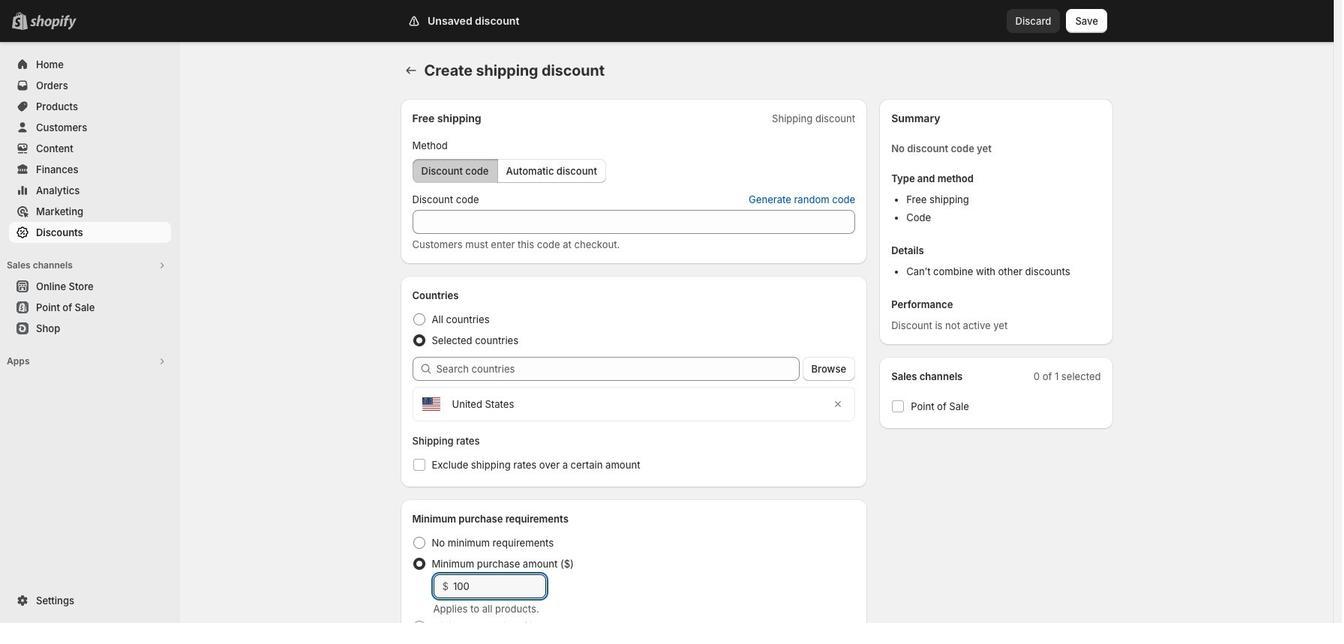 Task type: vqa. For each thing, say whether or not it's contained in the screenshot.
Previous image
no



Task type: locate. For each thing, give the bounding box(es) containing it.
Search countries text field
[[436, 357, 800, 381]]

0.00 text field
[[453, 575, 546, 599]]

None text field
[[412, 210, 856, 234]]



Task type: describe. For each thing, give the bounding box(es) containing it.
shopify image
[[30, 15, 77, 30]]



